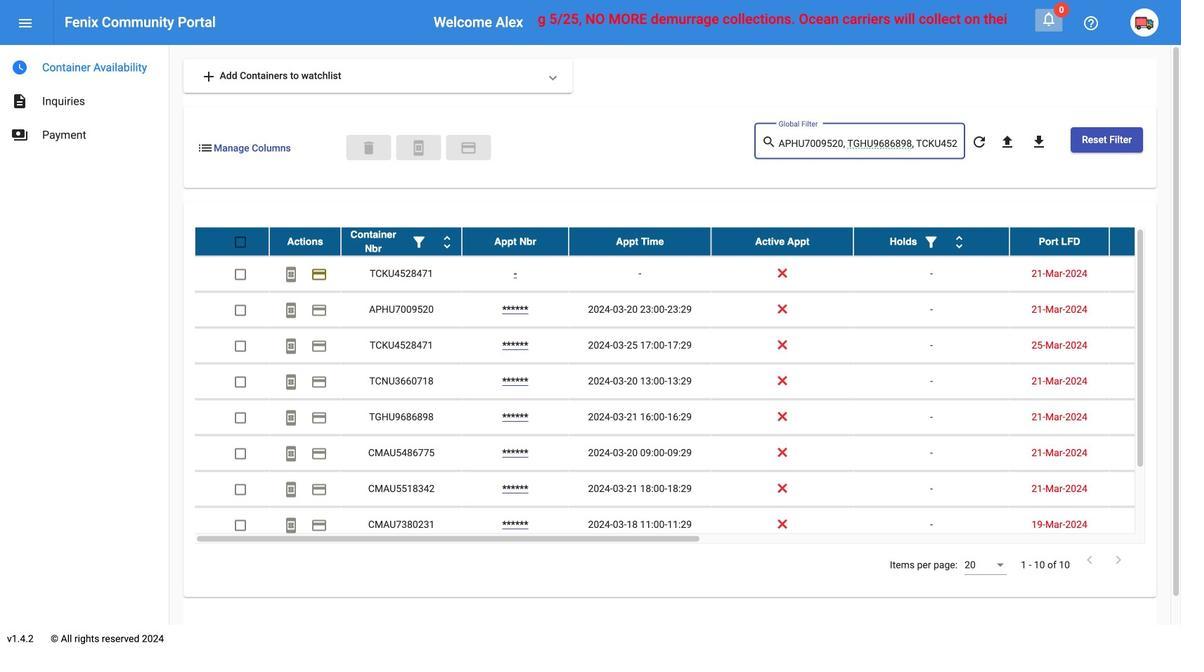 Task type: locate. For each thing, give the bounding box(es) containing it.
1 cell from the top
[[1109, 256, 1181, 291]]

8 column header from the left
[[1109, 227, 1181, 256]]

8 row from the top
[[195, 471, 1181, 507]]

1 row from the top
[[195, 227, 1181, 256]]

2 column header from the left
[[341, 227, 462, 256]]

column header
[[269, 227, 341, 256], [341, 227, 462, 256], [462, 227, 569, 256], [569, 227, 711, 256], [711, 227, 854, 256], [854, 227, 1010, 256], [1010, 227, 1109, 256], [1109, 227, 1181, 256]]

navigation
[[0, 45, 169, 152]]

1 column header from the left
[[269, 227, 341, 256]]

Global Watchlist Filter field
[[779, 138, 958, 149]]

9 row from the top
[[195, 507, 1181, 543]]

6 cell from the top
[[1109, 436, 1181, 471]]

5 cell from the top
[[1109, 400, 1181, 435]]

cell for 8th "row"
[[1109, 471, 1181, 507]]

2 cell from the top
[[1109, 292, 1181, 327]]

cell for second "row" from the top
[[1109, 256, 1181, 291]]

4 cell from the top
[[1109, 364, 1181, 399]]

8 cell from the top
[[1109, 507, 1181, 542]]

no color image
[[17, 15, 34, 31], [11, 93, 28, 110], [999, 133, 1016, 150], [762, 134, 779, 151], [197, 140, 214, 156], [460, 140, 477, 156], [411, 234, 427, 251], [951, 234, 968, 251], [283, 302, 299, 319], [311, 302, 328, 319], [283, 374, 299, 390], [311, 374, 328, 390], [311, 409, 328, 426], [283, 445, 299, 462], [311, 481, 328, 498], [311, 517, 328, 534], [1081, 552, 1098, 568], [1110, 552, 1127, 568]]

cell for third "row" from the bottom
[[1109, 436, 1181, 471]]

3 cell from the top
[[1109, 328, 1181, 363]]

grid
[[195, 227, 1181, 544]]

7 column header from the left
[[1010, 227, 1109, 256]]

4 row from the top
[[195, 328, 1181, 364]]

no color image
[[1041, 11, 1057, 27], [1083, 15, 1100, 31], [11, 59, 28, 76], [200, 68, 217, 85], [11, 127, 28, 143], [971, 133, 988, 150], [1031, 133, 1047, 150], [410, 140, 427, 156], [439, 234, 456, 251], [923, 234, 940, 251], [283, 266, 299, 283], [311, 266, 328, 283], [283, 338, 299, 355], [311, 338, 328, 355], [283, 409, 299, 426], [311, 445, 328, 462], [283, 481, 299, 498], [283, 517, 299, 534]]

cell
[[1109, 256, 1181, 291], [1109, 292, 1181, 327], [1109, 328, 1181, 363], [1109, 364, 1181, 399], [1109, 400, 1181, 435], [1109, 436, 1181, 471], [1109, 471, 1181, 507], [1109, 507, 1181, 542]]

7 cell from the top
[[1109, 471, 1181, 507]]

7 row from the top
[[195, 436, 1181, 471]]

6 column header from the left
[[854, 227, 1010, 256]]

row
[[195, 227, 1181, 256], [195, 256, 1181, 292], [195, 292, 1181, 328], [195, 328, 1181, 364], [195, 364, 1181, 400], [195, 400, 1181, 436], [195, 436, 1181, 471], [195, 471, 1181, 507], [195, 507, 1181, 543]]



Task type: describe. For each thing, give the bounding box(es) containing it.
2 row from the top
[[195, 256, 1181, 292]]

delete image
[[360, 140, 377, 156]]

4 column header from the left
[[569, 227, 711, 256]]

cell for 5th "row" from the top
[[1109, 364, 1181, 399]]

5 column header from the left
[[711, 227, 854, 256]]

cell for first "row" from the bottom
[[1109, 507, 1181, 542]]

cell for 3rd "row" from the top of the page
[[1109, 292, 1181, 327]]

5 row from the top
[[195, 364, 1181, 400]]

cell for fourth "row" from the top
[[1109, 328, 1181, 363]]

3 row from the top
[[195, 292, 1181, 328]]

3 column header from the left
[[462, 227, 569, 256]]

6 row from the top
[[195, 400, 1181, 436]]

cell for sixth "row" from the top
[[1109, 400, 1181, 435]]



